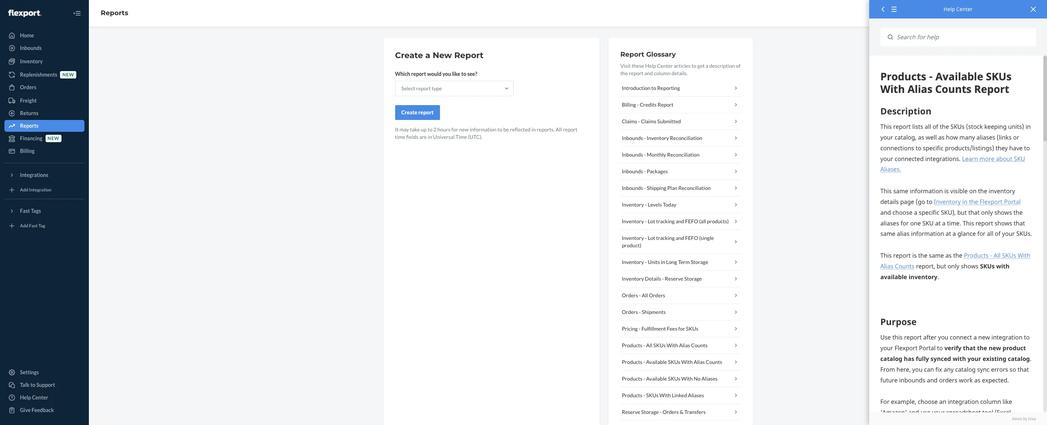 Task type: vqa. For each thing, say whether or not it's contained in the screenshot.
"OPEN NOTIFICATIONS" "icon" in the top of the page
no



Task type: describe. For each thing, give the bounding box(es) containing it.
integration
[[29, 187, 52, 193]]

new for financing
[[48, 136, 59, 141]]

alias for products - all skus with alias counts
[[680, 343, 691, 349]]

0 vertical spatial storage
[[691, 259, 709, 265]]

add fast tag
[[20, 223, 45, 229]]

returns
[[20, 110, 38, 116]]

time
[[395, 134, 406, 140]]

see?
[[468, 71, 478, 77]]

articles
[[675, 63, 691, 69]]

home link
[[4, 30, 85, 42]]

orders for orders - shipments
[[622, 309, 639, 315]]

products - available skus with alias counts
[[622, 359, 723, 366]]

1 claims from the left
[[622, 118, 638, 125]]

lot for inventory - lot tracking and fefo (all products)
[[648, 218, 656, 225]]

0 vertical spatial aliases
[[702, 376, 718, 382]]

which report would you like to see?
[[395, 71, 478, 77]]

reserve inside button
[[622, 409, 641, 416]]

inbounds - shipping plan reconciliation
[[622, 185, 711, 191]]

fast tags button
[[4, 205, 85, 217]]

(all
[[700, 218, 707, 225]]

with for products - available skus with no aliases
[[682, 376, 693, 382]]

create report button
[[395, 105, 440, 120]]

products - skus with linked aliases
[[622, 393, 705, 399]]

and for inventory - lot tracking and fefo (single product)
[[676, 235, 685, 241]]

(utc).
[[468, 134, 483, 140]]

replenishments
[[20, 72, 57, 78]]

2 vertical spatial center
[[32, 395, 48, 401]]

all for orders
[[642, 292, 649, 299]]

information
[[470, 126, 497, 133]]

inventory for inventory - units in long term storage
[[622, 259, 645, 265]]

column
[[654, 70, 671, 76]]

units
[[648, 259, 661, 265]]

inbounds link
[[4, 42, 85, 54]]

products - skus with linked aliases button
[[621, 388, 742, 404]]

add integration link
[[4, 184, 85, 196]]

reserve storage - orders & transfers
[[622, 409, 706, 416]]

integrations
[[20, 172, 48, 178]]

all inside it may take up to 2 hours for new information to be reflected in reports. all report time fields are in universal time (utc).
[[556, 126, 562, 133]]

inventory - lot tracking and fefo (all products) button
[[621, 214, 742, 230]]

report for which report would you like to see?
[[412, 71, 426, 77]]

give feedback button
[[4, 405, 85, 417]]

skus for products - available skus with no aliases
[[669, 376, 681, 382]]

you
[[443, 71, 451, 77]]

introduction
[[622, 85, 651, 91]]

- for orders - shipments
[[640, 309, 641, 315]]

0 vertical spatial help
[[944, 6, 956, 13]]

elevio by dixa
[[1013, 417, 1037, 422]]

products - available skus with no aliases
[[622, 376, 718, 382]]

term
[[679, 259, 690, 265]]

products - available skus with alias counts button
[[621, 354, 742, 371]]

elevio by dixa link
[[881, 417, 1037, 422]]

inventory for inventory - lot tracking and fefo (single product)
[[622, 235, 645, 241]]

get
[[698, 63, 705, 69]]

inventory for inventory - levels today
[[622, 202, 645, 208]]

products - available skus with no aliases button
[[621, 371, 742, 388]]

up
[[421, 126, 427, 133]]

introduction to reporting button
[[621, 80, 742, 97]]

talk to support
[[20, 382, 55, 388]]

today
[[663, 202, 677, 208]]

products for products - skus with linked aliases
[[622, 393, 643, 399]]

- for inventory - lot tracking and fefo (all products)
[[646, 218, 647, 225]]

would
[[427, 71, 442, 77]]

dixa
[[1029, 417, 1037, 422]]

with for products - available skus with alias counts
[[682, 359, 693, 366]]

counts for products - all skus with alias counts
[[692, 343, 708, 349]]

- for inbounds - monthly reconciliation
[[645, 152, 646, 158]]

- for products - available skus with no aliases
[[644, 376, 646, 382]]

pricing - fulfillment fees for skus
[[622, 326, 699, 332]]

0 horizontal spatial reports
[[20, 123, 38, 129]]

1 vertical spatial help center
[[20, 395, 48, 401]]

orders - all orders
[[622, 292, 666, 299]]

visit these help center articles to get a description of the report and column details.
[[621, 63, 741, 76]]

to inside visit these help center articles to get a description of the report and column details.
[[692, 63, 697, 69]]

inventory for inventory details - reserve storage
[[622, 276, 645, 282]]

report for create report
[[419, 109, 434, 116]]

- for inbounds - inventory reconciliation
[[645, 135, 646, 141]]

time
[[456, 134, 467, 140]]

all for products
[[647, 343, 653, 349]]

storage inside button
[[642, 409, 659, 416]]

products for products - available skus with alias counts
[[622, 359, 643, 366]]

reserve storage - orders & transfers button
[[621, 404, 742, 421]]

flexport logo image
[[8, 10, 41, 17]]

by
[[1024, 417, 1028, 422]]

a inside visit these help center articles to get a description of the report and column details.
[[706, 63, 709, 69]]

packages
[[647, 168, 668, 175]]

pricing
[[622, 326, 638, 332]]

in inside button
[[662, 259, 666, 265]]

the
[[621, 70, 628, 76]]

add for add integration
[[20, 187, 28, 193]]

for inside button
[[679, 326, 686, 332]]

settings link
[[4, 367, 85, 379]]

be
[[504, 126, 509, 133]]

and inside visit these help center articles to get a description of the report and column details.
[[645, 70, 653, 76]]

inventory details - reserve storage button
[[621, 271, 742, 288]]

create for create report
[[402, 109, 418, 116]]

to right talk
[[30, 382, 35, 388]]

orders - shipments button
[[621, 304, 742, 321]]

details
[[646, 276, 662, 282]]

0 horizontal spatial reports link
[[4, 120, 85, 132]]

add integration
[[20, 187, 52, 193]]

inventory details - reserve storage
[[622, 276, 702, 282]]

- right details on the bottom right of the page
[[663, 276, 664, 282]]

add for add fast tag
[[20, 223, 28, 229]]

report for create a new report
[[455, 50, 484, 60]]

shipping
[[647, 185, 667, 191]]

with left linked
[[660, 393, 671, 399]]

1 vertical spatial aliases
[[689, 393, 705, 399]]

- for pricing - fulfillment fees for skus
[[639, 326, 641, 332]]

Search search field
[[894, 28, 1037, 46]]

select
[[402, 85, 416, 92]]

help inside visit these help center articles to get a description of the report and column details.
[[646, 63, 657, 69]]

alias for products - available skus with alias counts
[[694, 359, 705, 366]]

to left the be
[[498, 126, 503, 133]]

report inside visit these help center articles to get a description of the report and column details.
[[629, 70, 644, 76]]

help center link
[[4, 392, 85, 404]]

with for products - all skus with alias counts
[[667, 343, 679, 349]]

- for billing - credits report
[[638, 102, 639, 108]]

- for products - all skus with alias counts
[[644, 343, 646, 349]]

inventory - lot tracking and fefo (single product)
[[622, 235, 714, 249]]

freight
[[20, 97, 37, 104]]

billing link
[[4, 145, 85, 157]]

(single
[[700, 235, 714, 241]]

fefo for (single
[[686, 235, 699, 241]]

billing - credits report button
[[621, 97, 742, 113]]

talk to support button
[[4, 380, 85, 391]]

type
[[432, 85, 442, 92]]

2 horizontal spatial center
[[957, 6, 973, 13]]

inbounds for inbounds - packages
[[622, 168, 644, 175]]

transfers
[[685, 409, 706, 416]]

reconciliation for inbounds - monthly reconciliation
[[668, 152, 700, 158]]

&
[[680, 409, 684, 416]]

these
[[632, 63, 645, 69]]

orders - shipments
[[622, 309, 666, 315]]

reports.
[[537, 126, 555, 133]]

- for inventory - lot tracking and fefo (single product)
[[646, 235, 647, 241]]

it may take up to 2 hours for new information to be reflected in reports. all report time fields are in universal time (utc).
[[395, 126, 578, 140]]

introduction to reporting
[[622, 85, 681, 91]]

inbounds - monthly reconciliation
[[622, 152, 700, 158]]

1 vertical spatial in
[[428, 134, 432, 140]]

inbounds - shipping plan reconciliation button
[[621, 180, 742, 197]]

report for select report type
[[417, 85, 431, 92]]

to right like on the left of the page
[[462, 71, 467, 77]]



Task type: locate. For each thing, give the bounding box(es) containing it.
inbounds for inbounds - shipping plan reconciliation
[[622, 185, 644, 191]]

0 horizontal spatial report
[[455, 50, 484, 60]]

new for replenishments
[[62, 72, 74, 78]]

products for products - available skus with no aliases
[[622, 376, 643, 382]]

products - all skus with alias counts
[[622, 343, 708, 349]]

report inside it may take up to 2 hours for new information to be reflected in reports. all report time fields are in universal time (utc).
[[563, 126, 578, 133]]

0 vertical spatial tracking
[[657, 218, 675, 225]]

a right get
[[706, 63, 709, 69]]

1 horizontal spatial help center
[[944, 6, 973, 13]]

0 horizontal spatial new
[[48, 136, 59, 141]]

billing for billing - credits report
[[622, 102, 637, 108]]

products for products - all skus with alias counts
[[622, 343, 643, 349]]

reconciliation down claims - claims submitted button
[[670, 135, 703, 141]]

0 vertical spatial help center
[[944, 6, 973, 13]]

0 vertical spatial in
[[532, 126, 536, 133]]

- left 'shipping'
[[645, 185, 646, 191]]

- inside "button"
[[644, 343, 646, 349]]

- up orders - shipments
[[640, 292, 641, 299]]

reconciliation
[[670, 135, 703, 141], [668, 152, 700, 158], [679, 185, 711, 191]]

linked
[[672, 393, 688, 399]]

- up inventory - units in long term storage at bottom right
[[646, 235, 647, 241]]

report glossary
[[621, 50, 676, 59]]

skus up the "products - available skus with no aliases"
[[669, 359, 681, 366]]

- up reserve storage - orders & transfers
[[644, 393, 646, 399]]

available for products - available skus with no aliases
[[647, 376, 668, 382]]

- left 'units'
[[646, 259, 647, 265]]

inventory up replenishments at the top left of the page
[[20, 58, 43, 65]]

reconciliation inside 'inbounds - shipping plan reconciliation' button
[[679, 185, 711, 191]]

hours
[[438, 126, 451, 133]]

2 lot from the top
[[648, 235, 656, 241]]

1 horizontal spatial for
[[679, 326, 686, 332]]

1 vertical spatial a
[[706, 63, 709, 69]]

create up which
[[395, 50, 423, 60]]

levels
[[648, 202, 662, 208]]

close navigation image
[[73, 9, 82, 18]]

reconciliation for inbounds - inventory reconciliation
[[670, 135, 703, 141]]

- left shipments
[[640, 309, 641, 315]]

counts for products - available skus with alias counts
[[706, 359, 723, 366]]

all up orders - shipments
[[642, 292, 649, 299]]

0 vertical spatial for
[[452, 126, 459, 133]]

with down fees
[[667, 343, 679, 349]]

0 vertical spatial reconciliation
[[670, 135, 703, 141]]

product)
[[622, 242, 642, 249]]

inbounds up inbounds - packages
[[622, 152, 644, 158]]

alias down pricing - fulfillment fees for skus button
[[680, 343, 691, 349]]

0 vertical spatial create
[[395, 50, 423, 60]]

0 vertical spatial all
[[556, 126, 562, 133]]

1 vertical spatial fefo
[[686, 235, 699, 241]]

1 vertical spatial center
[[658, 63, 674, 69]]

2 vertical spatial all
[[647, 343, 653, 349]]

help center up give feedback
[[20, 395, 48, 401]]

help up search search field
[[944, 6, 956, 13]]

1 horizontal spatial claims
[[642, 118, 657, 125]]

2 vertical spatial new
[[48, 136, 59, 141]]

visit
[[621, 63, 631, 69]]

0 horizontal spatial a
[[426, 50, 431, 60]]

- inside inventory - lot tracking and fefo (single product)
[[646, 235, 647, 241]]

orders up orders - shipments
[[622, 292, 639, 299]]

1 horizontal spatial billing
[[622, 102, 637, 108]]

inventory up the "monthly"
[[647, 135, 670, 141]]

1 add from the top
[[20, 187, 28, 193]]

fulfillment
[[642, 326, 666, 332]]

1 horizontal spatial alias
[[694, 359, 705, 366]]

2 products from the top
[[622, 359, 643, 366]]

fast inside add fast tag link
[[29, 223, 38, 229]]

1 vertical spatial for
[[679, 326, 686, 332]]

create report
[[402, 109, 434, 116]]

aliases
[[702, 376, 718, 382], [689, 393, 705, 399]]

0 vertical spatial add
[[20, 187, 28, 193]]

pricing - fulfillment fees for skus button
[[621, 321, 742, 338]]

1 vertical spatial alias
[[694, 359, 705, 366]]

2 add from the top
[[20, 223, 28, 229]]

1 vertical spatial new
[[460, 126, 469, 133]]

fees
[[667, 326, 678, 332]]

2 available from the top
[[647, 376, 668, 382]]

1 lot from the top
[[648, 218, 656, 225]]

1 vertical spatial help
[[646, 63, 657, 69]]

report inside 'button'
[[419, 109, 434, 116]]

1 vertical spatial add
[[20, 223, 28, 229]]

inbounds - monthly reconciliation button
[[621, 147, 742, 163]]

reconciliation down inbounds - packages button on the top of page
[[679, 185, 711, 191]]

to
[[692, 63, 697, 69], [462, 71, 467, 77], [652, 85, 657, 91], [428, 126, 433, 133], [498, 126, 503, 133], [30, 382, 35, 388]]

- up products - skus with linked aliases
[[644, 376, 646, 382]]

2 horizontal spatial in
[[662, 259, 666, 265]]

products inside 'products - available skus with alias counts' button
[[622, 359, 643, 366]]

available up products - skus with linked aliases
[[647, 376, 668, 382]]

inventory down 'inventory - levels today'
[[622, 218, 645, 225]]

0 vertical spatial new
[[62, 72, 74, 78]]

products inside products - skus with linked aliases button
[[622, 393, 643, 399]]

report
[[629, 70, 644, 76], [412, 71, 426, 77], [417, 85, 431, 92], [419, 109, 434, 116], [563, 126, 578, 133]]

add down fast tags
[[20, 223, 28, 229]]

1 vertical spatial all
[[642, 292, 649, 299]]

3 products from the top
[[622, 376, 643, 382]]

submitted
[[658, 118, 681, 125]]

lot inside inventory - lot tracking and fefo (single product)
[[648, 235, 656, 241]]

reserve down products - skus with linked aliases
[[622, 409, 641, 416]]

1 vertical spatial reserve
[[622, 409, 641, 416]]

fefo left (single
[[686, 235, 699, 241]]

lot up 'units'
[[648, 235, 656, 241]]

select report type
[[402, 85, 442, 92]]

center down talk to support
[[32, 395, 48, 401]]

add left integration
[[20, 187, 28, 193]]

1 vertical spatial billing
[[20, 148, 35, 154]]

tracking for (single
[[657, 235, 675, 241]]

new inside it may take up to 2 hours for new information to be reflected in reports. all report time fields are in universal time (utc).
[[460, 126, 469, 133]]

to left reporting
[[652, 85, 657, 91]]

financing
[[20, 135, 42, 142]]

orders left "&"
[[663, 409, 679, 416]]

0 vertical spatial fefo
[[686, 218, 699, 225]]

create up may
[[402, 109, 418, 116]]

with inside "button"
[[667, 343, 679, 349]]

inbounds for inbounds - inventory reconciliation
[[622, 135, 644, 141]]

no
[[694, 376, 701, 382]]

0 horizontal spatial for
[[452, 126, 459, 133]]

create a new report
[[395, 50, 484, 60]]

1 horizontal spatial help
[[646, 63, 657, 69]]

aliases right linked
[[689, 393, 705, 399]]

1 horizontal spatial center
[[658, 63, 674, 69]]

add inside add integration link
[[20, 187, 28, 193]]

new
[[62, 72, 74, 78], [460, 126, 469, 133], [48, 136, 59, 141]]

inbounds down claims - claims submitted at the right top of the page
[[622, 135, 644, 141]]

returns link
[[4, 108, 85, 119]]

take
[[410, 126, 420, 133]]

fefo inside inventory - lot tracking and fefo (single product)
[[686, 235, 699, 241]]

in left long
[[662, 259, 666, 265]]

skus inside "button"
[[654, 343, 666, 349]]

add fast tag link
[[4, 220, 85, 232]]

create inside 'button'
[[402, 109, 418, 116]]

for right fees
[[679, 326, 686, 332]]

and
[[645, 70, 653, 76], [676, 218, 685, 225], [676, 235, 685, 241]]

report left type
[[417, 85, 431, 92]]

1 vertical spatial fast
[[29, 223, 38, 229]]

0 horizontal spatial help
[[20, 395, 31, 401]]

tracking for (all
[[657, 218, 675, 225]]

2 vertical spatial in
[[662, 259, 666, 265]]

available for products - available skus with alias counts
[[647, 359, 668, 366]]

1 horizontal spatial reports link
[[101, 9, 128, 17]]

- down products - skus with linked aliases
[[660, 409, 662, 416]]

inbounds for inbounds
[[20, 45, 42, 51]]

1 horizontal spatial reserve
[[665, 276, 684, 282]]

products)
[[708, 218, 729, 225]]

2 vertical spatial reconciliation
[[679, 185, 711, 191]]

report down these at the right of page
[[629, 70, 644, 76]]

a
[[426, 50, 431, 60], [706, 63, 709, 69]]

aliases right no
[[702, 376, 718, 382]]

tracking down inventory - lot tracking and fefo (all products)
[[657, 235, 675, 241]]

- left credits
[[638, 102, 639, 108]]

lot down 'inventory - levels today'
[[648, 218, 656, 225]]

reports link
[[101, 9, 128, 17], [4, 120, 85, 132]]

billing inside button
[[622, 102, 637, 108]]

fefo for (all
[[686, 218, 699, 225]]

1 horizontal spatial in
[[532, 126, 536, 133]]

2 horizontal spatial report
[[658, 102, 674, 108]]

claims
[[622, 118, 638, 125], [642, 118, 657, 125]]

alias up no
[[694, 359, 705, 366]]

0 horizontal spatial claims
[[622, 118, 638, 125]]

1 fefo from the top
[[686, 218, 699, 225]]

1 vertical spatial and
[[676, 218, 685, 225]]

to left get
[[692, 63, 697, 69]]

center inside visit these help center articles to get a description of the report and column details.
[[658, 63, 674, 69]]

all inside button
[[642, 292, 649, 299]]

- left the "monthly"
[[645, 152, 646, 158]]

inventory inside inventory - lot tracking and fefo (single product)
[[622, 235, 645, 241]]

fast
[[20, 208, 30, 214], [29, 223, 38, 229]]

inbounds inside button
[[622, 135, 644, 141]]

- down "products - all skus with alias counts"
[[644, 359, 646, 366]]

create for create a new report
[[395, 50, 423, 60]]

claims - claims submitted button
[[621, 113, 742, 130]]

report right reports.
[[563, 126, 578, 133]]

counts inside "button"
[[692, 343, 708, 349]]

settings
[[20, 370, 39, 376]]

for inside it may take up to 2 hours for new information to be reflected in reports. all report time fields are in universal time (utc).
[[452, 126, 459, 133]]

storage right term
[[691, 259, 709, 265]]

0 vertical spatial alias
[[680, 343, 691, 349]]

add inside add fast tag link
[[20, 223, 28, 229]]

0 horizontal spatial reserve
[[622, 409, 641, 416]]

2 fefo from the top
[[686, 235, 699, 241]]

0 horizontal spatial billing
[[20, 148, 35, 154]]

inventory - units in long term storage
[[622, 259, 709, 265]]

- for inbounds - shipping plan reconciliation
[[645, 185, 646, 191]]

new up orders link
[[62, 72, 74, 78]]

in left reports.
[[532, 126, 536, 133]]

inventory inside button
[[647, 135, 670, 141]]

1 vertical spatial reconciliation
[[668, 152, 700, 158]]

lot
[[648, 218, 656, 225], [648, 235, 656, 241]]

1 available from the top
[[647, 359, 668, 366]]

report up up
[[419, 109, 434, 116]]

new up billing link
[[48, 136, 59, 141]]

2 horizontal spatial new
[[460, 126, 469, 133]]

1 vertical spatial counts
[[706, 359, 723, 366]]

inventory up the product)
[[622, 235, 645, 241]]

alias inside "button"
[[680, 343, 691, 349]]

reconciliation inside inbounds - monthly reconciliation button
[[668, 152, 700, 158]]

1 vertical spatial available
[[647, 376, 668, 382]]

1 vertical spatial tracking
[[657, 235, 675, 241]]

billing - credits report
[[622, 102, 674, 108]]

fast inside dropdown button
[[20, 208, 30, 214]]

skus for products - all skus with alias counts
[[654, 343, 666, 349]]

tracking down 'today'
[[657, 218, 675, 225]]

- for claims - claims submitted
[[639, 118, 641, 125]]

inventory - units in long term storage button
[[621, 254, 742, 271]]

inventory for inventory - lot tracking and fefo (all products)
[[622, 218, 645, 225]]

products
[[622, 343, 643, 349], [622, 359, 643, 366], [622, 376, 643, 382], [622, 393, 643, 399]]

0 vertical spatial reports
[[101, 9, 128, 17]]

with
[[667, 343, 679, 349], [682, 359, 693, 366], [682, 376, 693, 382], [660, 393, 671, 399]]

1 tracking from the top
[[657, 218, 675, 225]]

-
[[638, 102, 639, 108], [639, 118, 641, 125], [645, 135, 646, 141], [645, 152, 646, 158], [645, 168, 646, 175], [645, 185, 646, 191], [646, 202, 647, 208], [646, 218, 647, 225], [646, 235, 647, 241], [646, 259, 647, 265], [663, 276, 664, 282], [640, 292, 641, 299], [640, 309, 641, 315], [639, 326, 641, 332], [644, 343, 646, 349], [644, 359, 646, 366], [644, 376, 646, 382], [644, 393, 646, 399], [660, 409, 662, 416]]

0 horizontal spatial in
[[428, 134, 432, 140]]

- down fulfillment
[[644, 343, 646, 349]]

1 vertical spatial create
[[402, 109, 418, 116]]

1 vertical spatial storage
[[685, 276, 702, 282]]

0 horizontal spatial help center
[[20, 395, 48, 401]]

support
[[36, 382, 55, 388]]

- down claims - claims submitted at the right top of the page
[[645, 135, 646, 141]]

1 vertical spatial reports
[[20, 123, 38, 129]]

products - all skus with alias counts button
[[621, 338, 742, 354]]

fast left tag
[[29, 223, 38, 229]]

for up time
[[452, 126, 459, 133]]

1 vertical spatial reports link
[[4, 120, 85, 132]]

integrations button
[[4, 169, 85, 181]]

and left column
[[645, 70, 653, 76]]

4 products from the top
[[622, 393, 643, 399]]

claims down billing - credits report
[[622, 118, 638, 125]]

orders up pricing
[[622, 309, 639, 315]]

inventory - lot tracking and fefo (all products)
[[622, 218, 729, 225]]

reserve down long
[[665, 276, 684, 282]]

orders inside button
[[663, 409, 679, 416]]

0 vertical spatial a
[[426, 50, 431, 60]]

help up give
[[20, 395, 31, 401]]

inventory left levels
[[622, 202, 645, 208]]

report up these at the right of page
[[621, 50, 645, 59]]

lot for inventory - lot tracking and fefo (single product)
[[648, 235, 656, 241]]

2 vertical spatial help
[[20, 395, 31, 401]]

0 vertical spatial reserve
[[665, 276, 684, 282]]

claims down credits
[[642, 118, 657, 125]]

monthly
[[647, 152, 667, 158]]

all down fulfillment
[[647, 343, 653, 349]]

report down reporting
[[658, 102, 674, 108]]

inbounds
[[20, 45, 42, 51], [622, 135, 644, 141], [622, 152, 644, 158], [622, 168, 644, 175], [622, 185, 644, 191]]

- for orders - all orders
[[640, 292, 641, 299]]

new up time
[[460, 126, 469, 133]]

- for products - available skus with alias counts
[[644, 359, 646, 366]]

all right reports.
[[556, 126, 562, 133]]

claims - claims submitted
[[622, 118, 681, 125]]

and inside inventory - lot tracking and fefo (single product)
[[676, 235, 685, 241]]

center
[[957, 6, 973, 13], [658, 63, 674, 69], [32, 395, 48, 401]]

- for products - skus with linked aliases
[[644, 393, 646, 399]]

reports
[[101, 9, 128, 17], [20, 123, 38, 129]]

1 horizontal spatial a
[[706, 63, 709, 69]]

0 horizontal spatial alias
[[680, 343, 691, 349]]

0 horizontal spatial center
[[32, 395, 48, 401]]

products inside products - all skus with alias counts "button"
[[622, 343, 643, 349]]

0 vertical spatial lot
[[648, 218, 656, 225]]

and for inventory - lot tracking and fefo (all products)
[[676, 218, 685, 225]]

0 vertical spatial center
[[957, 6, 973, 13]]

2 horizontal spatial help
[[944, 6, 956, 13]]

1 horizontal spatial report
[[621, 50, 645, 59]]

2 tracking from the top
[[657, 235, 675, 241]]

reconciliation inside inbounds - inventory reconciliation button
[[670, 135, 703, 141]]

inbounds - packages button
[[621, 163, 742, 180]]

with left no
[[682, 376, 693, 382]]

billing
[[622, 102, 637, 108], [20, 148, 35, 154]]

with down products - all skus with alias counts "button"
[[682, 359, 693, 366]]

fefo left (all
[[686, 218, 699, 225]]

all inside "button"
[[647, 343, 653, 349]]

0 vertical spatial available
[[647, 359, 668, 366]]

- for inventory - levels today
[[646, 202, 647, 208]]

plan
[[668, 185, 678, 191]]

skus down orders - shipments button
[[687, 326, 699, 332]]

billing for billing
[[20, 148, 35, 154]]

skus up reserve storage - orders & transfers
[[647, 393, 659, 399]]

- left levels
[[646, 202, 647, 208]]

billing down 'introduction'
[[622, 102, 637, 108]]

and down the inventory - lot tracking and fefo (all products) button
[[676, 235, 685, 241]]

2 vertical spatial storage
[[642, 409, 659, 416]]

0 vertical spatial reports link
[[101, 9, 128, 17]]

inventory for inventory
[[20, 58, 43, 65]]

inbounds - inventory reconciliation button
[[621, 130, 742, 147]]

1 horizontal spatial reports
[[101, 9, 128, 17]]

- for inbounds - packages
[[645, 168, 646, 175]]

orders up shipments
[[650, 292, 666, 299]]

- down billing - credits report
[[639, 118, 641, 125]]

fefo
[[686, 218, 699, 225], [686, 235, 699, 241]]

0 vertical spatial and
[[645, 70, 653, 76]]

1 vertical spatial lot
[[648, 235, 656, 241]]

0 vertical spatial counts
[[692, 343, 708, 349]]

alias inside button
[[694, 359, 705, 366]]

to left 2
[[428, 126, 433, 133]]

report for billing - credits report
[[658, 102, 674, 108]]

and down inventory - levels today button
[[676, 218, 685, 225]]

orders for orders - all orders
[[622, 292, 639, 299]]

- down 'inventory - levels today'
[[646, 218, 647, 225]]

orders - all orders button
[[621, 288, 742, 304]]

1 products from the top
[[622, 343, 643, 349]]

- for inventory - units in long term storage
[[646, 259, 647, 265]]

billing down financing
[[20, 148, 35, 154]]

center up search search field
[[957, 6, 973, 13]]

inbounds for inbounds - monthly reconciliation
[[622, 152, 644, 158]]

0 vertical spatial billing
[[622, 102, 637, 108]]

1 horizontal spatial new
[[62, 72, 74, 78]]

inbounds left packages on the right top of page
[[622, 168, 644, 175]]

available down "products - all skus with alias counts"
[[647, 359, 668, 366]]

a left new at left top
[[426, 50, 431, 60]]

counts inside button
[[706, 359, 723, 366]]

home
[[20, 32, 34, 39]]

report up select report type
[[412, 71, 426, 77]]

fast left tags
[[20, 208, 30, 214]]

2 vertical spatial and
[[676, 235, 685, 241]]

it
[[395, 126, 399, 133]]

feedback
[[32, 407, 54, 414]]

report inside the billing - credits report button
[[658, 102, 674, 108]]

reserve inside button
[[665, 276, 684, 282]]

- left packages on the right top of page
[[645, 168, 646, 175]]

orders for orders
[[20, 84, 36, 90]]

0 vertical spatial fast
[[20, 208, 30, 214]]

reflected
[[510, 126, 531, 133]]

products inside products - available skus with no aliases button
[[622, 376, 643, 382]]

- right pricing
[[639, 326, 641, 332]]

help
[[944, 6, 956, 13], [646, 63, 657, 69], [20, 395, 31, 401]]

reserve
[[665, 276, 684, 282], [622, 409, 641, 416]]

in right are
[[428, 134, 432, 140]]

tracking inside inventory - lot tracking and fefo (single product)
[[657, 235, 675, 241]]

inbounds - packages
[[622, 168, 668, 175]]

2 claims from the left
[[642, 118, 657, 125]]

give feedback
[[20, 407, 54, 414]]

help center up search search field
[[944, 6, 973, 13]]

skus for products - available skus with alias counts
[[669, 359, 681, 366]]

skus down products - available skus with alias counts
[[669, 376, 681, 382]]

inbounds down inbounds - packages
[[622, 185, 644, 191]]



